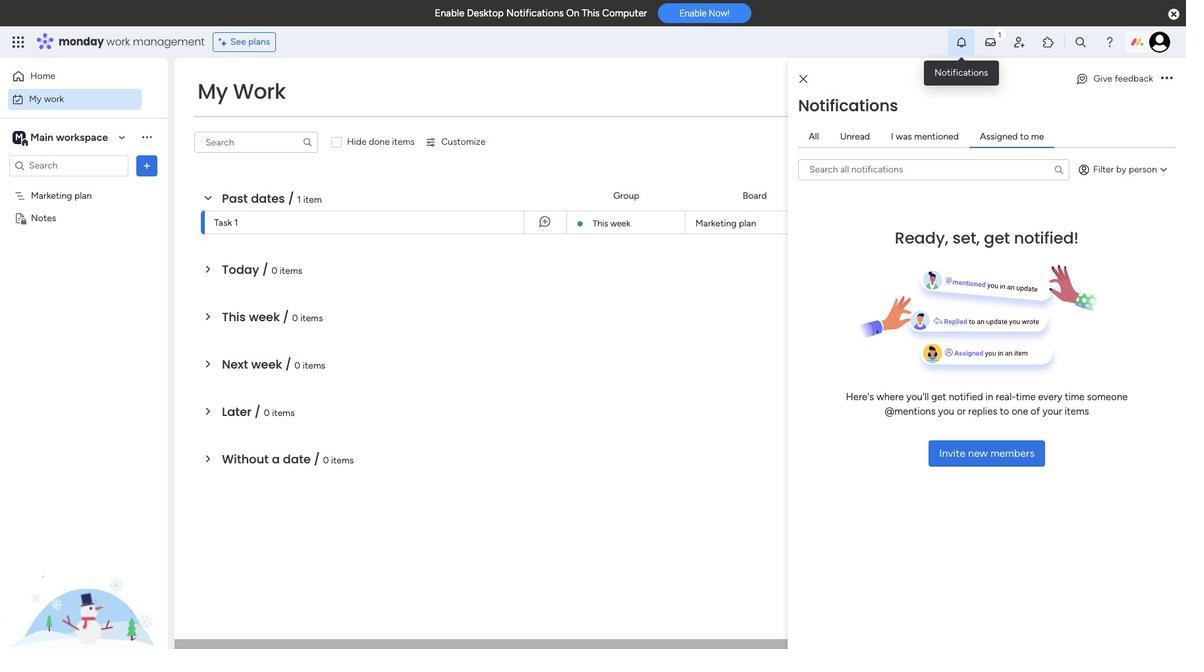 Task type: locate. For each thing, give the bounding box(es) containing it.
was
[[897, 131, 913, 142]]

1 vertical spatial work
[[44, 93, 64, 104]]

1 horizontal spatial work
[[106, 34, 130, 49]]

plan inside list box
[[74, 190, 92, 201]]

items up 'without a date / 0 items'
[[272, 408, 295, 419]]

working
[[1014, 217, 1048, 229]]

later
[[222, 404, 252, 420]]

to inside the here's where you'll get notified in real-time every time someone @mentions you or replies to one of your items
[[1001, 406, 1010, 418]]

dialog containing notifications
[[788, 58, 1187, 650]]

0 up next week / 0 items
[[292, 313, 298, 324]]

0 vertical spatial marketing
[[31, 190, 72, 201]]

2 vertical spatial week
[[251, 357, 282, 373]]

0 right today
[[272, 266, 278, 277]]

to down real-
[[1001, 406, 1010, 418]]

/ right 'date' on the bottom left
[[314, 451, 320, 468]]

lottie animation image
[[0, 517, 168, 650]]

items right your
[[1065, 406, 1090, 418]]

1 horizontal spatial my
[[198, 76, 228, 106]]

a
[[272, 451, 280, 468]]

0
[[272, 266, 278, 277], [292, 313, 298, 324], [295, 361, 301, 372], [264, 408, 270, 419], [323, 455, 329, 467]]

2 horizontal spatial notifications
[[935, 67, 989, 78]]

/ right today
[[262, 262, 269, 278]]

list box containing marketing plan
[[0, 182, 168, 407]]

enable desktop notifications on this computer
[[435, 7, 648, 19]]

hide
[[347, 136, 367, 148]]

filter by person button
[[1073, 159, 1176, 180]]

week for this week /
[[249, 309, 280, 326]]

0 right 'date' on the bottom left
[[323, 455, 329, 467]]

assigned to me
[[981, 131, 1045, 142]]

get
[[985, 227, 1011, 249], [932, 391, 947, 403]]

my down home
[[29, 93, 42, 104]]

1 vertical spatial get
[[932, 391, 947, 403]]

2 vertical spatial this
[[222, 309, 246, 326]]

2 vertical spatial notifications
[[799, 95, 899, 116]]

item
[[304, 194, 322, 206]]

0 horizontal spatial marketing plan
[[31, 190, 92, 201]]

items inside today / 0 items
[[280, 266, 303, 277]]

enable for enable now!
[[680, 8, 707, 19]]

0 horizontal spatial plan
[[74, 190, 92, 201]]

this week
[[593, 219, 631, 229]]

dialog
[[788, 58, 1187, 650]]

week right next
[[251, 357, 282, 373]]

items up next week / 0 items
[[300, 313, 323, 324]]

1 horizontal spatial plan
[[739, 218, 757, 229]]

one
[[1012, 406, 1029, 418]]

0 vertical spatial plan
[[74, 190, 92, 201]]

1 horizontal spatial notifications
[[799, 95, 899, 116]]

/
[[288, 190, 294, 207], [262, 262, 269, 278], [283, 309, 289, 326], [285, 357, 292, 373], [255, 404, 261, 420], [314, 451, 320, 468]]

1 left item at left top
[[297, 194, 301, 206]]

None search field
[[194, 132, 318, 153], [799, 159, 1070, 180], [194, 132, 318, 153], [799, 159, 1070, 180]]

1 vertical spatial week
[[249, 309, 280, 326]]

0 horizontal spatial enable
[[435, 7, 465, 19]]

to
[[1021, 131, 1030, 142], [1001, 406, 1010, 418]]

0 horizontal spatial work
[[44, 93, 64, 104]]

get right set,
[[985, 227, 1011, 249]]

get inside the here's where you'll get notified in real-time every time someone @mentions you or replies to one of your items
[[932, 391, 947, 403]]

option
[[0, 184, 168, 187]]

enable left the desktop
[[435, 7, 465, 19]]

work right 'monday'
[[106, 34, 130, 49]]

Search all notifications search field
[[799, 159, 1070, 180]]

it
[[1063, 217, 1069, 229]]

marketing plan link
[[694, 212, 816, 235]]

1 vertical spatial to
[[1001, 406, 1010, 418]]

feedback
[[1116, 73, 1154, 84]]

time up one in the bottom of the page
[[1017, 391, 1036, 403]]

this for this week
[[593, 219, 609, 229]]

marketing plan
[[31, 190, 92, 201], [696, 218, 757, 229]]

items
[[392, 136, 415, 148], [280, 266, 303, 277], [300, 313, 323, 324], [303, 361, 326, 372], [1065, 406, 1090, 418], [272, 408, 295, 419], [331, 455, 354, 467]]

1 vertical spatial marketing
[[696, 218, 737, 229]]

items right 'date' on the bottom left
[[331, 455, 354, 467]]

1 time from the left
[[1017, 391, 1036, 403]]

this
[[582, 7, 600, 19], [593, 219, 609, 229], [222, 309, 246, 326]]

time right every
[[1066, 391, 1085, 403]]

items inside next week / 0 items
[[303, 361, 326, 372]]

week
[[611, 219, 631, 229], [249, 309, 280, 326], [251, 357, 282, 373]]

computer
[[603, 7, 648, 19]]

dapulse close image
[[1169, 8, 1180, 21]]

0 right the later
[[264, 408, 270, 419]]

week down today / 0 items
[[249, 309, 280, 326]]

invite new members
[[940, 447, 1035, 460]]

without
[[222, 451, 269, 468]]

you
[[939, 406, 955, 418]]

give feedback button
[[1071, 69, 1159, 90]]

to left me
[[1021, 131, 1030, 142]]

notifications left on
[[507, 7, 564, 19]]

1 horizontal spatial time
[[1066, 391, 1085, 403]]

marketing plan up 'notes'
[[31, 190, 92, 201]]

week down group at the right of the page
[[611, 219, 631, 229]]

1 right task
[[234, 217, 238, 229]]

1 horizontal spatial to
[[1021, 131, 1030, 142]]

1 horizontal spatial 1
[[297, 194, 301, 206]]

notifications down notifications image
[[935, 67, 989, 78]]

0 horizontal spatial 1
[[234, 217, 238, 229]]

dates
[[251, 190, 285, 207]]

notifications inside dialog
[[799, 95, 899, 116]]

0 down this week / 0 items
[[295, 361, 301, 372]]

my inside button
[[29, 93, 42, 104]]

1 vertical spatial marketing plan
[[696, 218, 757, 229]]

get up "you"
[[932, 391, 947, 403]]

work for monday
[[106, 34, 130, 49]]

invite
[[940, 447, 966, 460]]

0 horizontal spatial notifications
[[507, 7, 564, 19]]

here's
[[847, 391, 875, 403]]

enable
[[435, 7, 465, 19], [680, 8, 707, 19]]

0 vertical spatial 1
[[297, 194, 301, 206]]

0 horizontal spatial time
[[1017, 391, 1036, 403]]

new
[[969, 447, 989, 460]]

person
[[1130, 164, 1158, 175]]

1 vertical spatial plan
[[739, 218, 757, 229]]

plan
[[74, 190, 92, 201], [739, 218, 757, 229]]

lottie animation element
[[0, 517, 168, 650]]

1
[[297, 194, 301, 206], [234, 217, 238, 229]]

work down home
[[44, 93, 64, 104]]

items down this week / 0 items
[[303, 361, 326, 372]]

plan down search in workspace field
[[74, 190, 92, 201]]

task
[[214, 217, 232, 229]]

assigned
[[981, 131, 1019, 142]]

items inside 'without a date / 0 items'
[[331, 455, 354, 467]]

enable inside button
[[680, 8, 707, 19]]

2 time from the left
[[1066, 391, 1085, 403]]

apps image
[[1043, 36, 1056, 49]]

options image
[[140, 159, 154, 172]]

i was mentioned
[[892, 131, 960, 142]]

home button
[[8, 66, 142, 87]]

notifications
[[507, 7, 564, 19], [935, 67, 989, 78], [799, 95, 899, 116]]

0 vertical spatial work
[[106, 34, 130, 49]]

list box
[[0, 182, 168, 407]]

next week / 0 items
[[222, 357, 326, 373]]

give feedback
[[1094, 73, 1154, 84]]

work for my
[[44, 93, 64, 104]]

customize button
[[420, 132, 491, 153]]

time
[[1017, 391, 1036, 403], [1066, 391, 1085, 403]]

enable now!
[[680, 8, 730, 19]]

1 vertical spatial 1
[[234, 217, 238, 229]]

you'll
[[907, 391, 930, 403]]

0 horizontal spatial my
[[29, 93, 42, 104]]

my left work
[[198, 76, 228, 106]]

my for my work
[[198, 76, 228, 106]]

search everything image
[[1075, 36, 1088, 49]]

enable for enable desktop notifications on this computer
[[435, 7, 465, 19]]

1 vertical spatial notifications
[[935, 67, 989, 78]]

search image
[[303, 137, 313, 148]]

marketing plan down board on the top right of the page
[[696, 218, 757, 229]]

1 vertical spatial this
[[593, 219, 609, 229]]

my work
[[29, 93, 64, 104]]

/ up next week / 0 items
[[283, 309, 289, 326]]

items right done
[[392, 136, 415, 148]]

work inside button
[[44, 93, 64, 104]]

0 vertical spatial marketing plan
[[31, 190, 92, 201]]

0 vertical spatial notifications
[[507, 7, 564, 19]]

workspace
[[56, 131, 108, 143]]

1 horizontal spatial get
[[985, 227, 1011, 249]]

0 horizontal spatial get
[[932, 391, 947, 403]]

plan down board on the top right of the page
[[739, 218, 757, 229]]

/ left item at left top
[[288, 190, 294, 207]]

past dates / 1 item
[[222, 190, 322, 207]]

main
[[30, 131, 53, 143]]

of
[[1031, 406, 1041, 418]]

mentioned
[[915, 131, 960, 142]]

your
[[1043, 406, 1063, 418]]

notifications up unread on the right top
[[799, 95, 899, 116]]

1 horizontal spatial enable
[[680, 8, 707, 19]]

enable left now!
[[680, 8, 707, 19]]

here's where you'll get notified in real-time every time someone @mentions you or replies to one of your items
[[847, 391, 1129, 418]]

0 horizontal spatial to
[[1001, 406, 1010, 418]]

ready, set, get notified!
[[896, 227, 1080, 249]]

1 horizontal spatial marketing plan
[[696, 218, 757, 229]]

1 horizontal spatial marketing
[[696, 218, 737, 229]]

items up this week / 0 items
[[280, 266, 303, 277]]

work
[[106, 34, 130, 49], [44, 93, 64, 104]]



Task type: vqa. For each thing, say whether or not it's contained in the screenshot.
Workspace icon
yes



Task type: describe. For each thing, give the bounding box(es) containing it.
enable now! button
[[658, 3, 752, 23]]

date
[[283, 451, 311, 468]]

desktop
[[467, 7, 504, 19]]

this week / 0 items
[[222, 309, 323, 326]]

Filter dashboard by text search field
[[194, 132, 318, 153]]

customize
[[441, 136, 486, 148]]

notifications image
[[956, 36, 969, 49]]

see
[[230, 36, 246, 47]]

week for next week /
[[251, 357, 282, 373]]

0 inside today / 0 items
[[272, 266, 278, 277]]

notes
[[31, 213, 56, 224]]

group
[[614, 190, 640, 201]]

plans
[[248, 36, 270, 47]]

help image
[[1104, 36, 1117, 49]]

every
[[1039, 391, 1063, 403]]

members
[[991, 447, 1035, 460]]

my work
[[198, 76, 286, 106]]

real-
[[997, 391, 1017, 403]]

task 1
[[214, 217, 238, 229]]

today / 0 items
[[222, 262, 303, 278]]

next
[[222, 357, 248, 373]]

now!
[[709, 8, 730, 19]]

on
[[1051, 217, 1061, 229]]

i
[[892, 131, 894, 142]]

1 inside the past dates / 1 item
[[297, 194, 301, 206]]

past
[[222, 190, 248, 207]]

my work button
[[8, 89, 142, 110]]

1 image
[[995, 27, 1006, 42]]

done
[[369, 136, 390, 148]]

my for my work
[[29, 93, 42, 104]]

me
[[1032, 131, 1045, 142]]

work
[[233, 76, 286, 106]]

0 inside later / 0 items
[[264, 408, 270, 419]]

hide done items
[[347, 136, 415, 148]]

filter by person
[[1094, 164, 1158, 175]]

in
[[986, 391, 994, 403]]

home
[[30, 71, 55, 82]]

0 inside next week / 0 items
[[295, 361, 301, 372]]

today
[[222, 262, 259, 278]]

all
[[809, 131, 820, 142]]

invite new members button
[[929, 441, 1046, 467]]

see plans button
[[213, 32, 276, 52]]

0 vertical spatial week
[[611, 219, 631, 229]]

0 horizontal spatial marketing
[[31, 190, 72, 201]]

/ right the later
[[255, 404, 261, 420]]

items inside the here's where you'll get notified in real-time every time someone @mentions you or replies to one of your items
[[1065, 406, 1090, 418]]

items inside this week / 0 items
[[300, 313, 323, 324]]

filter
[[1094, 164, 1115, 175]]

working on it
[[1014, 217, 1069, 229]]

workspace selection element
[[13, 130, 110, 147]]

marketing plan inside list box
[[31, 190, 92, 201]]

later / 0 items
[[222, 404, 295, 420]]

/ down this week / 0 items
[[285, 357, 292, 373]]

see plans
[[230, 36, 270, 47]]

this for this week / 0 items
[[222, 309, 246, 326]]

set,
[[953, 227, 981, 249]]

replies
[[969, 406, 998, 418]]

board
[[743, 190, 767, 201]]

0 vertical spatial this
[[582, 7, 600, 19]]

on
[[567, 7, 580, 19]]

0 vertical spatial to
[[1021, 131, 1030, 142]]

0 inside this week / 0 items
[[292, 313, 298, 324]]

workspace options image
[[140, 131, 154, 144]]

unread
[[841, 131, 871, 142]]

items inside later / 0 items
[[272, 408, 295, 419]]

by
[[1117, 164, 1127, 175]]

notified!
[[1015, 227, 1080, 249]]

workspace image
[[13, 130, 26, 145]]

without a date / 0 items
[[222, 451, 354, 468]]

notified
[[949, 391, 984, 403]]

kendall parks image
[[1150, 32, 1171, 53]]

monday
[[59, 34, 104, 49]]

options image
[[1162, 75, 1174, 84]]

management
[[133, 34, 205, 49]]

ready,
[[896, 227, 949, 249]]

give
[[1094, 73, 1113, 84]]

private board image
[[14, 212, 26, 224]]

someone
[[1088, 391, 1129, 403]]

search image
[[1055, 164, 1065, 175]]

monday work management
[[59, 34, 205, 49]]

0 vertical spatial get
[[985, 227, 1011, 249]]

main workspace
[[30, 131, 108, 143]]

invite members image
[[1014, 36, 1027, 49]]

@mentions
[[885, 406, 936, 418]]

select product image
[[12, 36, 25, 49]]

Search in workspace field
[[28, 158, 110, 173]]

inbox image
[[985, 36, 998, 49]]

where
[[877, 391, 905, 403]]

m
[[15, 131, 23, 143]]

0 inside 'without a date / 0 items'
[[323, 455, 329, 467]]

or
[[958, 406, 967, 418]]



